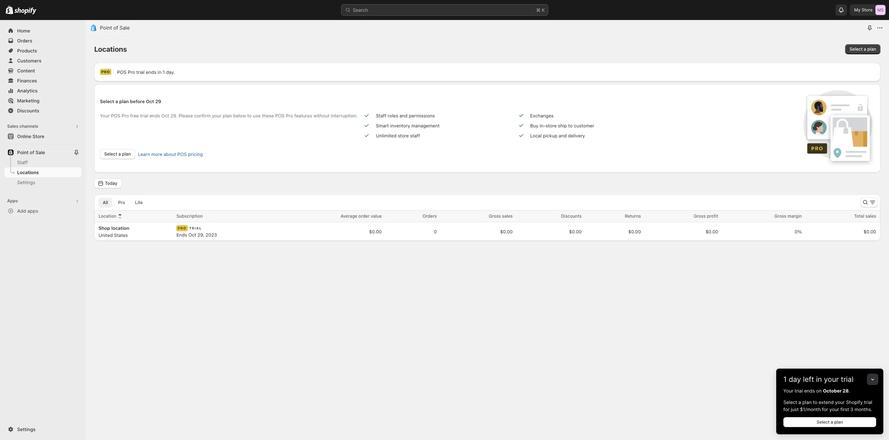 Task type: locate. For each thing, give the bounding box(es) containing it.
1 horizontal spatial trial
[[842, 376, 854, 384]]

1 vertical spatial a
[[832, 420, 834, 425]]

on
[[817, 388, 823, 394]]

0 horizontal spatial for
[[784, 407, 790, 413]]

0 vertical spatial select
[[784, 400, 798, 406]]

your up october
[[825, 376, 840, 384]]

finances link
[[4, 76, 81, 86]]

2 vertical spatial trial
[[865, 400, 873, 406]]

marketing
[[17, 98, 39, 104]]

1 horizontal spatial point of sale
[[100, 25, 130, 31]]

sale
[[120, 25, 130, 31], [36, 150, 45, 155]]

trial
[[842, 376, 854, 384], [795, 388, 804, 394], [865, 400, 873, 406]]

select a plan link
[[784, 418, 877, 428]]

online
[[17, 134, 31, 139]]

plan
[[803, 400, 812, 406], [835, 420, 844, 425]]

apps
[[7, 198, 18, 204]]

select for select a plan
[[818, 420, 830, 425]]

store for online store
[[33, 134, 44, 139]]

of right icon for point of sale
[[114, 25, 118, 31]]

point of sale right icon for point of sale
[[100, 25, 130, 31]]

0 vertical spatial of
[[114, 25, 118, 31]]

1 vertical spatial settings link
[[4, 425, 81, 435]]

for left just on the bottom right
[[784, 407, 790, 413]]

analytics
[[17, 88, 38, 94]]

your inside dropdown button
[[825, 376, 840, 384]]

0 horizontal spatial select
[[784, 400, 798, 406]]

0 vertical spatial sale
[[120, 25, 130, 31]]

select for select a plan to extend your shopify trial for just $1/month for your first 3 months.
[[784, 400, 798, 406]]

1 horizontal spatial store
[[863, 7, 874, 13]]

1 vertical spatial sale
[[36, 150, 45, 155]]

plan up $1/month at the bottom right of page
[[803, 400, 812, 406]]

sales channels
[[7, 124, 38, 129]]

months.
[[855, 407, 873, 413]]

1 horizontal spatial for
[[823, 407, 829, 413]]

2 horizontal spatial trial
[[865, 400, 873, 406]]

october
[[824, 388, 842, 394]]

1 vertical spatial plan
[[835, 420, 844, 425]]

1 vertical spatial point of sale
[[17, 150, 45, 155]]

online store
[[17, 134, 44, 139]]

shopify image
[[6, 6, 13, 14]]

0 vertical spatial a
[[799, 400, 802, 406]]

staff
[[17, 160, 28, 165]]

store right 'my'
[[863, 7, 874, 13]]

0 horizontal spatial point
[[17, 150, 29, 155]]

a for select a plan
[[832, 420, 834, 425]]

point of sale link down online store button
[[4, 148, 72, 158]]

2 settings from the top
[[17, 427, 36, 433]]

locations link
[[4, 168, 81, 178]]

point of sale
[[100, 25, 130, 31], [17, 150, 45, 155]]

your left first
[[830, 407, 840, 413]]

content
[[17, 68, 35, 74]]

products
[[17, 48, 37, 54]]

store
[[863, 7, 874, 13], [33, 134, 44, 139]]

store inside "link"
[[33, 134, 44, 139]]

search
[[353, 7, 368, 13]]

sale up staff link
[[36, 150, 45, 155]]

2 for from the left
[[823, 407, 829, 413]]

select down select a plan to extend your shopify trial for just $1/month for your first 3 months.
[[818, 420, 830, 425]]

1 vertical spatial store
[[33, 134, 44, 139]]

your up first
[[836, 400, 846, 406]]

0 horizontal spatial trial
[[795, 388, 804, 394]]

for
[[784, 407, 790, 413], [823, 407, 829, 413]]

add
[[17, 208, 26, 214]]

your trial ends on october 28 .
[[784, 388, 851, 394]]

1 vertical spatial select
[[818, 420, 830, 425]]

0 vertical spatial point of sale
[[100, 25, 130, 31]]

my
[[855, 7, 861, 13]]

1 day left in your trial element
[[777, 388, 884, 435]]

0 horizontal spatial plan
[[803, 400, 812, 406]]

point of sale link
[[100, 25, 130, 31], [4, 148, 72, 158]]

my store
[[855, 7, 874, 13]]

store down sales channels button
[[33, 134, 44, 139]]

0 horizontal spatial of
[[30, 150, 34, 155]]

1 horizontal spatial of
[[114, 25, 118, 31]]

0 horizontal spatial a
[[799, 400, 802, 406]]

select up just on the bottom right
[[784, 400, 798, 406]]

point
[[100, 25, 112, 31], [17, 150, 29, 155]]

content link
[[4, 66, 81, 76]]

1 horizontal spatial point of sale link
[[100, 25, 130, 31]]

trial right your
[[795, 388, 804, 394]]

0 vertical spatial plan
[[803, 400, 812, 406]]

store for my store
[[863, 7, 874, 13]]

channels
[[19, 124, 38, 129]]

a down select a plan to extend your shopify trial for just $1/month for your first 3 months.
[[832, 420, 834, 425]]

1
[[784, 376, 788, 384]]

point up the staff
[[17, 150, 29, 155]]

just
[[792, 407, 800, 413]]

a inside select a plan to extend your shopify trial for just $1/month for your first 3 months.
[[799, 400, 802, 406]]

online store link
[[4, 131, 81, 141]]

2 vertical spatial your
[[830, 407, 840, 413]]

a inside "link"
[[832, 420, 834, 425]]

point right icon for point of sale
[[100, 25, 112, 31]]

your
[[825, 376, 840, 384], [836, 400, 846, 406], [830, 407, 840, 413]]

0 vertical spatial trial
[[842, 376, 854, 384]]

select
[[784, 400, 798, 406], [818, 420, 830, 425]]

1 horizontal spatial point
[[100, 25, 112, 31]]

shopify image
[[14, 7, 37, 15]]

a
[[799, 400, 802, 406], [832, 420, 834, 425]]

1 vertical spatial point of sale link
[[4, 148, 72, 158]]

trial up 'months.'
[[865, 400, 873, 406]]

1 horizontal spatial select
[[818, 420, 830, 425]]

shopify
[[847, 400, 864, 406]]

0 horizontal spatial point of sale
[[17, 150, 45, 155]]

settings
[[17, 180, 35, 185], [17, 427, 36, 433]]

sale right icon for point of sale
[[120, 25, 130, 31]]

plan inside "link"
[[835, 420, 844, 425]]

0 vertical spatial point of sale link
[[100, 25, 130, 31]]

1 horizontal spatial a
[[832, 420, 834, 425]]

0 vertical spatial settings link
[[4, 178, 81, 188]]

point of sale link right icon for point of sale
[[100, 25, 130, 31]]

icon for point of sale image
[[90, 24, 97, 31]]

for down extend
[[823, 407, 829, 413]]

plan for select a plan
[[835, 420, 844, 425]]

2 settings link from the top
[[4, 425, 81, 435]]

of
[[114, 25, 118, 31], [30, 150, 34, 155]]

select inside select a plan to extend your shopify trial for just $1/month for your first 3 months.
[[784, 400, 798, 406]]

0 horizontal spatial store
[[33, 134, 44, 139]]

of up staff link
[[30, 150, 34, 155]]

1 horizontal spatial sale
[[120, 25, 130, 31]]

home
[[17, 28, 30, 34]]

point of sale inside point of sale link
[[17, 150, 45, 155]]

to
[[814, 400, 818, 406]]

plan inside select a plan to extend your shopify trial for just $1/month for your first 3 months.
[[803, 400, 812, 406]]

customers
[[17, 58, 41, 64]]

1 vertical spatial settings
[[17, 427, 36, 433]]

1 settings link from the top
[[4, 178, 81, 188]]

a up just on the bottom right
[[799, 400, 802, 406]]

my store image
[[876, 5, 886, 15]]

point of sale up the staff
[[17, 150, 45, 155]]

analytics link
[[4, 86, 81, 96]]

1 vertical spatial point
[[17, 150, 29, 155]]

settings link
[[4, 178, 81, 188], [4, 425, 81, 435]]

1 horizontal spatial plan
[[835, 420, 844, 425]]

extend
[[820, 400, 835, 406]]

$1/month
[[801, 407, 822, 413]]

select inside "link"
[[818, 420, 830, 425]]

online store button
[[0, 131, 86, 141]]

0 vertical spatial your
[[825, 376, 840, 384]]

plan down first
[[835, 420, 844, 425]]

0 vertical spatial settings
[[17, 180, 35, 185]]

0 vertical spatial store
[[863, 7, 874, 13]]

trial up 28
[[842, 376, 854, 384]]



Task type: describe. For each thing, give the bounding box(es) containing it.
finances
[[17, 78, 37, 84]]

sales
[[7, 124, 18, 129]]

a for select a plan to extend your shopify trial for just $1/month for your first 3 months.
[[799, 400, 802, 406]]

3
[[851, 407, 854, 413]]

1 vertical spatial of
[[30, 150, 34, 155]]

first
[[841, 407, 850, 413]]

1 day left in your trial
[[784, 376, 854, 384]]

orders
[[17, 38, 32, 44]]

select a plan to extend your shopify trial for just $1/month for your first 3 months.
[[784, 400, 873, 413]]

⌘ k
[[537, 7, 545, 13]]

sales channels button
[[4, 121, 81, 131]]

plan for select a plan to extend your shopify trial for just $1/month for your first 3 months.
[[803, 400, 812, 406]]

1 day left in your trial button
[[777, 369, 884, 384]]

home link
[[4, 26, 81, 36]]

0 vertical spatial point
[[100, 25, 112, 31]]

orders link
[[4, 36, 81, 46]]

staff link
[[4, 158, 81, 168]]

your
[[784, 388, 794, 394]]

day
[[790, 376, 802, 384]]

apps
[[27, 208, 38, 214]]

trial inside select a plan to extend your shopify trial for just $1/month for your first 3 months.
[[865, 400, 873, 406]]

discounts
[[17, 108, 39, 114]]

locations
[[17, 170, 39, 175]]

.
[[850, 388, 851, 394]]

1 settings from the top
[[17, 180, 35, 185]]

marketing link
[[4, 96, 81, 106]]

customers link
[[4, 56, 81, 66]]

28
[[844, 388, 850, 394]]

add apps
[[17, 208, 38, 214]]

1 for from the left
[[784, 407, 790, 413]]

left
[[804, 376, 815, 384]]

0 horizontal spatial sale
[[36, 150, 45, 155]]

select a plan
[[818, 420, 844, 425]]

k
[[542, 7, 545, 13]]

apps button
[[4, 196, 81, 206]]

products link
[[4, 46, 81, 56]]

0 horizontal spatial point of sale link
[[4, 148, 72, 158]]

in
[[817, 376, 823, 384]]

1 vertical spatial your
[[836, 400, 846, 406]]

trial inside dropdown button
[[842, 376, 854, 384]]

ends
[[805, 388, 816, 394]]

1 vertical spatial trial
[[795, 388, 804, 394]]

⌘
[[537, 7, 541, 13]]

add apps button
[[4, 206, 81, 216]]

discounts link
[[4, 106, 81, 116]]



Task type: vqa. For each thing, say whether or not it's contained in the screenshot.
'Create'
no



